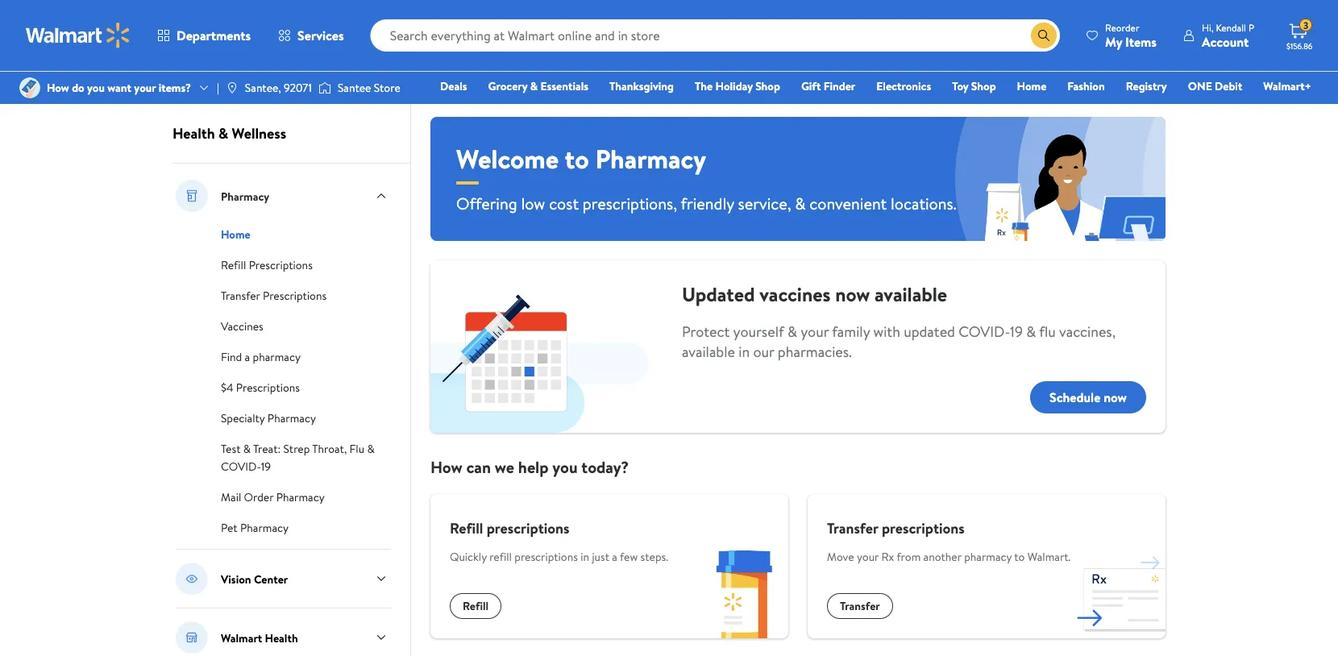 Task type: locate. For each thing, give the bounding box(es) containing it.
another
[[924, 549, 962, 565]]

0 horizontal spatial covid-
[[221, 459, 261, 475]]

convenient
[[810, 192, 887, 214]]

your left rx
[[857, 549, 879, 565]]

1 horizontal spatial home link
[[1010, 77, 1054, 95]]

0 vertical spatial how
[[47, 80, 69, 96]]

0 horizontal spatial how
[[47, 80, 69, 96]]

covid- down test
[[221, 459, 261, 475]]

help
[[518, 456, 549, 478]]

2 vertical spatial prescriptions
[[236, 380, 300, 396]]

0 vertical spatial a
[[245, 349, 250, 365]]

1 shop from the left
[[756, 78, 780, 94]]

0 vertical spatial home link
[[1010, 77, 1054, 95]]

mail order pharmacy link
[[221, 488, 325, 506]]

refill up the 'quickly'
[[450, 518, 483, 538]]

pharmacy right another
[[965, 549, 1012, 565]]

shop right toy
[[972, 78, 996, 94]]

schedule now
[[1050, 389, 1127, 406]]

1 vertical spatial now
[[1104, 389, 1127, 406]]

your right want in the left of the page
[[134, 80, 156, 96]]

grocery & essentials link
[[481, 77, 596, 95]]

0 vertical spatial in
[[739, 342, 750, 362]]

0 vertical spatial your
[[134, 80, 156, 96]]

you right "do"
[[87, 80, 105, 96]]

1 vertical spatial pharmacy
[[965, 549, 1012, 565]]

transfer down move
[[840, 598, 880, 614]]

yourself
[[733, 322, 784, 342]]

0 vertical spatial you
[[87, 80, 105, 96]]

0 horizontal spatial health
[[173, 123, 215, 144]]

1 horizontal spatial pharmacy
[[965, 549, 1012, 565]]

refill for prescriptions
[[450, 518, 483, 538]]

your left family
[[801, 322, 829, 342]]

transfer up the vaccines link
[[221, 288, 260, 304]]

0 vertical spatial to
[[565, 141, 589, 177]]

test
[[221, 441, 241, 457]]

in
[[739, 342, 750, 362], [581, 549, 589, 565]]

0 horizontal spatial to
[[565, 141, 589, 177]]

vaccines link
[[221, 317, 263, 335]]

we
[[495, 456, 515, 478]]

home
[[1017, 78, 1047, 94], [221, 227, 251, 242]]

mail order pharmacy
[[221, 489, 325, 505]]

shop right the holiday
[[756, 78, 780, 94]]

1 horizontal spatial shop
[[972, 78, 996, 94]]

transfer for prescriptions
[[221, 288, 260, 304]]

refill prescriptions link
[[221, 256, 313, 273]]

 image for santee, 92071
[[226, 81, 239, 94]]

1 vertical spatial prescriptions
[[263, 288, 327, 304]]

health
[[173, 123, 215, 144], [265, 630, 298, 646]]

prescriptions,
[[583, 192, 677, 214]]

1 horizontal spatial how
[[431, 456, 463, 478]]

1 vertical spatial you
[[553, 456, 578, 478]]

health & wellness
[[173, 123, 286, 144]]

covid- inside protect yourself & your family with updated covid-19 & flu vaccines, available in our pharmacies.
[[959, 322, 1010, 342]]

prescriptions down refill prescriptions
[[263, 288, 327, 304]]

gift finder
[[801, 78, 856, 94]]

walmart.
[[1028, 549, 1071, 565]]

covid- inside test & treat: strep throat, flu & covid-19
[[221, 459, 261, 475]]

available up the updated
[[875, 281, 948, 308]]

prescriptions
[[487, 518, 570, 538], [882, 518, 965, 538], [515, 549, 578, 565]]

available left our
[[682, 342, 735, 362]]

0 vertical spatial covid-
[[959, 322, 1010, 342]]

$4
[[221, 380, 233, 396]]

 image right 92071
[[318, 80, 331, 96]]

$4 prescriptions link
[[221, 378, 300, 396]]

covid- right the updated
[[959, 322, 1010, 342]]

registry link
[[1119, 77, 1175, 95]]

0 horizontal spatial a
[[245, 349, 250, 365]]

1 vertical spatial available
[[682, 342, 735, 362]]

one debit
[[1188, 78, 1243, 94]]

a right find at the bottom of the page
[[245, 349, 250, 365]]

2 shop from the left
[[972, 78, 996, 94]]

refill prescriptions
[[221, 257, 313, 273]]

deals
[[440, 78, 467, 94]]

19 left flu
[[1010, 322, 1023, 342]]

2 horizontal spatial  image
[[318, 80, 331, 96]]

prescriptions up transfer prescriptions link
[[249, 257, 313, 273]]

& right yourself
[[788, 322, 798, 342]]

move
[[827, 549, 854, 565]]

pharmacy right pharmacy icon
[[221, 188, 270, 204]]

toy shop
[[952, 78, 996, 94]]

transfer up move
[[827, 518, 879, 538]]

refill
[[221, 257, 246, 273], [450, 518, 483, 538], [463, 598, 489, 614]]

specialty pharmacy
[[221, 410, 316, 426]]

1 horizontal spatial now
[[1104, 389, 1127, 406]]

1 vertical spatial covid-
[[221, 459, 261, 475]]

19 inside protect yourself & your family with updated covid-19 & flu vaccines, available in our pharmacies.
[[1010, 322, 1023, 342]]

2 vertical spatial transfer
[[840, 598, 880, 614]]

Walmart Site-Wide search field
[[371, 19, 1060, 52]]

1 vertical spatial refill
[[450, 518, 483, 538]]

prescriptions up the refill
[[487, 518, 570, 538]]

pharmacy down test & treat: strep throat, flu & covid-19
[[276, 489, 325, 505]]

0 horizontal spatial your
[[134, 80, 156, 96]]

pharmacy up prescriptions,
[[595, 141, 706, 177]]

0 horizontal spatial  image
[[19, 77, 40, 98]]

covid-
[[959, 322, 1010, 342], [221, 459, 261, 475]]

0 horizontal spatial in
[[581, 549, 589, 565]]

1 horizontal spatial covid-
[[959, 322, 1010, 342]]

1 vertical spatial 19
[[261, 459, 271, 475]]

 image right | at left top
[[226, 81, 239, 94]]

transfer
[[221, 288, 260, 304], [827, 518, 879, 538], [840, 598, 880, 614]]

prescriptions up specialty pharmacy link
[[236, 380, 300, 396]]

19 inside test & treat: strep throat, flu & covid-19
[[261, 459, 271, 475]]

prescriptions up from
[[882, 518, 965, 538]]

santee, 92071
[[245, 80, 312, 96]]

reorder my items
[[1106, 21, 1157, 50]]

2 vertical spatial your
[[857, 549, 879, 565]]

0 vertical spatial refill
[[221, 257, 246, 273]]

19 down treat:
[[261, 459, 271, 475]]

 image left "do"
[[19, 77, 40, 98]]

now right schedule
[[1104, 389, 1127, 406]]

home up the refill prescriptions link
[[221, 227, 251, 242]]

19
[[1010, 322, 1023, 342], [261, 459, 271, 475]]

schedule
[[1050, 389, 1101, 406]]

to left walmart.
[[1015, 549, 1025, 565]]

pharmacy image
[[176, 180, 208, 212]]

refill prescriptions
[[450, 518, 570, 538]]

1 vertical spatial a
[[612, 549, 618, 565]]

transfer prescriptions. move your rx from another pharmacy to walmart. transfer. image
[[1077, 550, 1166, 639]]

items?
[[159, 80, 191, 96]]

gift finder link
[[794, 77, 863, 95]]

0 vertical spatial home
[[1017, 78, 1047, 94]]

low
[[521, 192, 545, 214]]

our
[[754, 342, 775, 362]]

0 vertical spatial prescriptions
[[249, 257, 313, 273]]

prescriptions for $4 prescriptions
[[236, 380, 300, 396]]

1 vertical spatial in
[[581, 549, 589, 565]]

transfer inside button
[[840, 598, 880, 614]]

&
[[530, 78, 538, 94], [219, 123, 228, 144], [795, 192, 806, 214], [788, 322, 798, 342], [1027, 322, 1036, 342], [243, 441, 251, 457], [367, 441, 375, 457]]

vision
[[221, 571, 251, 587]]

92071
[[284, 80, 312, 96]]

walmart health
[[221, 630, 298, 646]]

to up cost
[[565, 141, 589, 177]]

1 vertical spatial home
[[221, 227, 251, 242]]

refill down the 'quickly'
[[463, 598, 489, 614]]

prescriptions for refill prescriptions
[[487, 518, 570, 538]]

1 vertical spatial your
[[801, 322, 829, 342]]

0 horizontal spatial now
[[836, 281, 870, 308]]

home down search icon
[[1017, 78, 1047, 94]]

1 horizontal spatial health
[[265, 630, 298, 646]]

wellness
[[232, 123, 286, 144]]

throat,
[[312, 441, 347, 457]]

1 vertical spatial to
[[1015, 549, 1025, 565]]

debit
[[1215, 78, 1243, 94]]

home link down search icon
[[1010, 77, 1054, 95]]

in left just at bottom
[[581, 549, 589, 565]]

1 horizontal spatial your
[[801, 322, 829, 342]]

now up family
[[836, 281, 870, 308]]

1 vertical spatial health
[[265, 630, 298, 646]]

pharmacy up strep
[[268, 410, 316, 426]]

health right walmart
[[265, 630, 298, 646]]

in left our
[[739, 342, 750, 362]]

how
[[47, 80, 69, 96], [431, 456, 463, 478]]

0 vertical spatial 19
[[1010, 322, 1023, 342]]

1 horizontal spatial 19
[[1010, 322, 1023, 342]]

grocery & essentials
[[488, 78, 589, 94]]

do
[[72, 80, 84, 96]]

1 vertical spatial how
[[431, 456, 463, 478]]

& left flu
[[1027, 322, 1036, 342]]

$4 prescriptions
[[221, 380, 300, 396]]

prescriptions for transfer prescriptions
[[882, 518, 965, 538]]

prescriptions
[[249, 257, 313, 273], [263, 288, 327, 304], [236, 380, 300, 396]]

updated vaccines now available
[[682, 281, 948, 308]]

electronics
[[877, 78, 932, 94]]

pharmacies.
[[778, 342, 852, 362]]

2 horizontal spatial your
[[857, 549, 879, 565]]

1 horizontal spatial in
[[739, 342, 750, 362]]

19 for test & treat: strep throat, flu & covid-19
[[261, 459, 271, 475]]

you right help
[[553, 456, 578, 478]]

0 vertical spatial pharmacy
[[253, 349, 301, 365]]

home link up the refill prescriptions link
[[221, 225, 251, 243]]

just
[[592, 549, 610, 565]]

holiday
[[716, 78, 753, 94]]

pet
[[221, 520, 238, 536]]

 image
[[19, 77, 40, 98], [318, 80, 331, 96], [226, 81, 239, 94]]

refill up transfer prescriptions link
[[221, 257, 246, 273]]

a right just at bottom
[[612, 549, 618, 565]]

the holiday shop
[[695, 78, 780, 94]]

& left the wellness
[[219, 123, 228, 144]]

0 horizontal spatial available
[[682, 342, 735, 362]]

pet pharmacy link
[[221, 519, 289, 536]]

0 horizontal spatial 19
[[261, 459, 271, 475]]

1 horizontal spatial home
[[1017, 78, 1047, 94]]

store
[[374, 80, 401, 96]]

available
[[875, 281, 948, 308], [682, 342, 735, 362]]

order
[[244, 489, 274, 505]]

specialty
[[221, 410, 265, 426]]

1 vertical spatial transfer
[[827, 518, 879, 538]]

0 vertical spatial health
[[173, 123, 215, 144]]

pharmacy up $4 prescriptions link
[[253, 349, 301, 365]]

0 vertical spatial transfer
[[221, 288, 260, 304]]

 image for santee store
[[318, 80, 331, 96]]

santee
[[338, 80, 371, 96]]

Search search field
[[371, 19, 1060, 52]]

flu
[[350, 441, 365, 457]]

you
[[87, 80, 105, 96], [553, 456, 578, 478]]

1 horizontal spatial a
[[612, 549, 618, 565]]

0 horizontal spatial home link
[[221, 225, 251, 243]]

2 vertical spatial refill
[[463, 598, 489, 614]]

19 for protect yourself & your family with updated covid-19 & flu vaccines, available in our pharmacies.
[[1010, 322, 1023, 342]]

vaccines,
[[1060, 322, 1116, 342]]

hi,
[[1202, 21, 1214, 34]]

0 vertical spatial available
[[875, 281, 948, 308]]

find a pharmacy
[[221, 349, 301, 365]]

health down items?
[[173, 123, 215, 144]]

0 horizontal spatial shop
[[756, 78, 780, 94]]

1 horizontal spatial  image
[[226, 81, 239, 94]]

today?
[[582, 456, 629, 478]]

how left can
[[431, 456, 463, 478]]

how left "do"
[[47, 80, 69, 96]]



Task type: describe. For each thing, give the bounding box(es) containing it.
services
[[298, 27, 344, 44]]

few
[[620, 549, 638, 565]]

updated
[[682, 281, 755, 308]]

with
[[874, 322, 901, 342]]

toy shop link
[[945, 77, 1004, 95]]

cost
[[549, 192, 579, 214]]

electronics link
[[870, 77, 939, 95]]

in inside protect yourself & your family with updated covid-19 & flu vaccines, available in our pharmacies.
[[739, 342, 750, 362]]

$156.86
[[1287, 40, 1313, 51]]

walmart+
[[1264, 78, 1312, 94]]

transfer prescriptions link
[[221, 286, 327, 304]]

grocery
[[488, 78, 528, 94]]

prescriptions for transfer prescriptions
[[263, 288, 327, 304]]

& right service,
[[795, 192, 806, 214]]

find a pharmacy link
[[221, 348, 301, 365]]

prescriptions right the refill
[[515, 549, 578, 565]]

santee,
[[245, 80, 281, 96]]

find
[[221, 349, 242, 365]]

vision center
[[221, 571, 288, 587]]

pet pharmacy
[[221, 520, 289, 536]]

p
[[1249, 21, 1255, 34]]

items
[[1126, 33, 1157, 50]]

your inside protect yourself & your family with updated covid-19 & flu vaccines, available in our pharmacies.
[[801, 322, 829, 342]]

 image for how do you want your items?
[[19, 77, 40, 98]]

test & treat: strep throat, flu & covid-19 link
[[221, 439, 375, 475]]

schedule now button
[[1031, 381, 1147, 414]]

& right "grocery"
[[530, 78, 538, 94]]

toy
[[952, 78, 969, 94]]

a inside find a pharmacy link
[[245, 349, 250, 365]]

how for how can we help you today?
[[431, 456, 463, 478]]

transfer for prescriptions
[[827, 518, 879, 538]]

0 horizontal spatial pharmacy
[[253, 349, 301, 365]]

essentials
[[541, 78, 589, 94]]

0 horizontal spatial home
[[221, 227, 251, 242]]

rx
[[882, 549, 895, 565]]

santee store
[[338, 80, 401, 96]]

how can we help you today?
[[431, 456, 629, 478]]

move your rx from another pharmacy to walmart.
[[827, 549, 1071, 565]]

quickly
[[450, 549, 487, 565]]

my
[[1106, 33, 1123, 50]]

1 horizontal spatial available
[[875, 281, 948, 308]]

|
[[217, 80, 219, 96]]

want
[[107, 80, 131, 96]]

steps.
[[641, 549, 669, 565]]

test & treat: strep throat, flu & covid-19
[[221, 441, 375, 475]]

services button
[[265, 16, 358, 55]]

available inside protect yourself & your family with updated covid-19 & flu vaccines, available in our pharmacies.
[[682, 342, 735, 362]]

treat:
[[253, 441, 281, 457]]

how for how do you want your items?
[[47, 80, 69, 96]]

1 horizontal spatial to
[[1015, 549, 1025, 565]]

protect
[[682, 322, 730, 342]]

vision center image
[[176, 563, 208, 595]]

0 horizontal spatial you
[[87, 80, 105, 96]]

transfer prescriptions
[[221, 288, 327, 304]]

1 horizontal spatial you
[[553, 456, 578, 478]]

quickly refill prescriptions in just a few steps.
[[450, 549, 669, 565]]

deals link
[[433, 77, 475, 95]]

walmart image
[[26, 23, 131, 48]]

refill
[[490, 549, 512, 565]]

departments button
[[144, 16, 265, 55]]

fashion
[[1068, 78, 1105, 94]]

friendly
[[681, 192, 734, 214]]

flu
[[1040, 322, 1056, 342]]

pharmacy down order
[[240, 520, 289, 536]]

fashion link
[[1061, 77, 1113, 95]]

finder
[[824, 78, 856, 94]]

specialty pharmacy link
[[221, 409, 316, 427]]

offering
[[456, 192, 517, 214]]

0 vertical spatial now
[[836, 281, 870, 308]]

prescriptions for refill prescriptions
[[249, 257, 313, 273]]

mail
[[221, 489, 241, 505]]

kendall
[[1216, 21, 1247, 34]]

welcome
[[456, 141, 559, 177]]

one debit link
[[1181, 77, 1250, 95]]

search icon image
[[1038, 29, 1051, 42]]

walmart health image
[[176, 622, 208, 654]]

locations.
[[891, 192, 957, 214]]

transfer button
[[827, 594, 893, 619]]

the
[[695, 78, 713, 94]]

refill prescriptions. quickly refill medications in just a few steps. refill. image
[[700, 550, 789, 639]]

departments
[[177, 27, 251, 44]]

covid- for &
[[221, 459, 261, 475]]

vaccines
[[221, 319, 263, 334]]

refill inside button
[[463, 598, 489, 614]]

center
[[254, 571, 288, 587]]

family
[[832, 322, 870, 342]]

& right flu
[[367, 441, 375, 457]]

now inside button
[[1104, 389, 1127, 406]]

strep
[[284, 441, 310, 457]]

reorder
[[1106, 21, 1140, 34]]

welcome to pharmacy
[[456, 141, 706, 177]]

walmart
[[221, 630, 262, 646]]

offering low cost prescriptions, friendly service, & convenient locations.
[[456, 192, 957, 214]]

how do you want your items?
[[47, 80, 191, 96]]

covid- for updated
[[959, 322, 1010, 342]]

the holiday shop link
[[688, 77, 788, 95]]

one
[[1188, 78, 1213, 94]]

3
[[1304, 18, 1309, 32]]

account
[[1202, 33, 1249, 50]]

can
[[467, 456, 491, 478]]

& right test
[[243, 441, 251, 457]]

registry
[[1126, 78, 1167, 94]]

refill for prescriptions
[[221, 257, 246, 273]]

1 vertical spatial home link
[[221, 225, 251, 243]]

refill button
[[450, 594, 502, 619]]

from
[[897, 549, 921, 565]]

gift
[[801, 78, 821, 94]]



Task type: vqa. For each thing, say whether or not it's contained in the screenshot.
"Prescriptions" corresponding to $4 Prescriptions
yes



